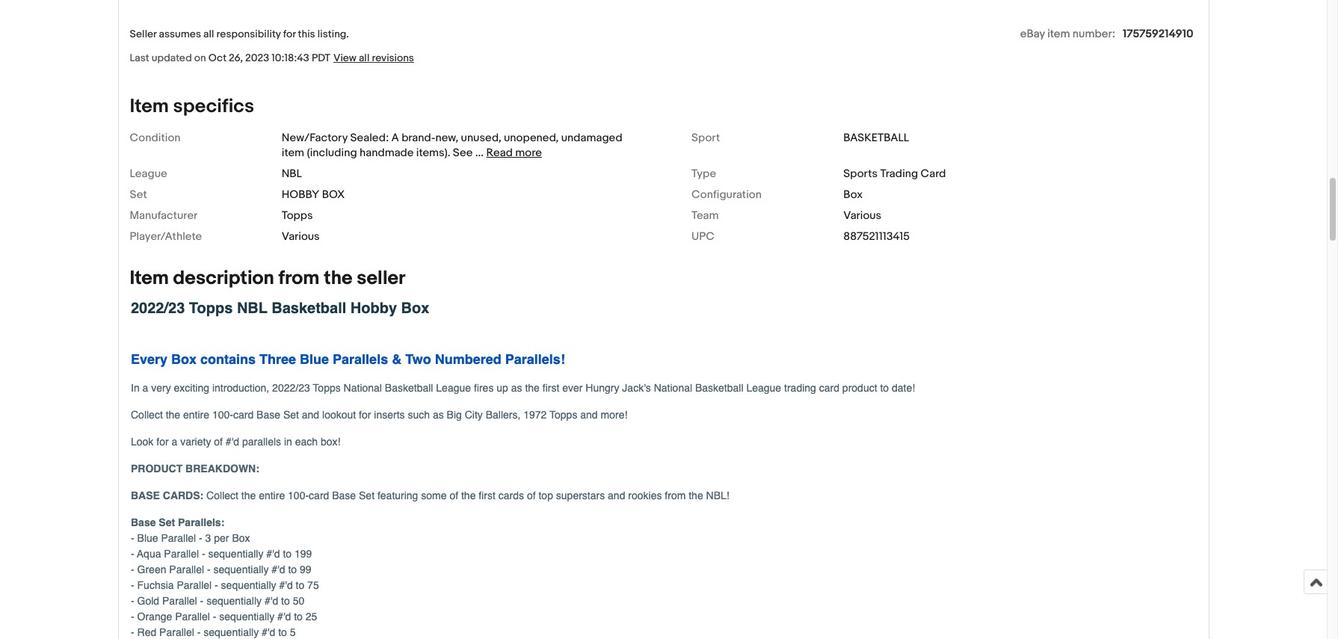 Task type: describe. For each thing, give the bounding box(es) containing it.
type
[[692, 166, 716, 181]]

ebay item number: 175759214910
[[1021, 27, 1194, 41]]

the
[[324, 267, 353, 290]]

unopened,
[[504, 131, 559, 145]]

item inside new/factory sealed: a brand-new, unused, unopened, undamaged item (including handmade items). see ...
[[282, 145, 304, 160]]

0 horizontal spatial all
[[203, 27, 214, 40]]

nbl
[[282, 166, 302, 181]]

ebay
[[1021, 27, 1045, 41]]

read more button
[[486, 145, 542, 160]]

team
[[692, 208, 719, 222]]

0 vertical spatial item
[[1048, 27, 1070, 41]]

pdt
[[312, 51, 330, 64]]

new,
[[436, 131, 459, 145]]

specifics
[[173, 95, 254, 118]]

1 horizontal spatial all
[[359, 51, 370, 64]]

revisions
[[372, 51, 414, 64]]

card
[[921, 166, 946, 181]]

for
[[283, 27, 296, 40]]

hobby box
[[282, 187, 345, 202]]

updated
[[152, 51, 192, 64]]

various for player/athlete
[[282, 229, 320, 243]]

(including
[[307, 145, 357, 160]]

seller
[[357, 267, 406, 290]]

set
[[130, 187, 147, 202]]

handmade
[[360, 145, 414, 160]]

box
[[844, 187, 863, 202]]

last
[[130, 51, 149, 64]]

from
[[279, 267, 320, 290]]

listing.
[[318, 27, 349, 40]]

see
[[453, 145, 473, 160]]

view all revisions link
[[330, 51, 414, 65]]

various for team
[[844, 208, 882, 222]]

10:18:43
[[272, 51, 309, 64]]

read more
[[486, 145, 542, 160]]

hobby
[[282, 187, 320, 202]]

league
[[130, 166, 167, 181]]

player/athlete
[[130, 229, 202, 243]]

more
[[515, 145, 542, 160]]

oct
[[208, 51, 227, 64]]

item specifics
[[130, 95, 254, 118]]

on
[[194, 51, 206, 64]]

view
[[333, 51, 357, 64]]

responsibility
[[217, 27, 281, 40]]



Task type: locate. For each thing, give the bounding box(es) containing it.
175759214910
[[1123, 27, 1194, 41]]

item right ebay
[[1048, 27, 1070, 41]]

item for item specifics
[[130, 95, 169, 118]]

all right the view
[[359, 51, 370, 64]]

various down topps
[[282, 229, 320, 243]]

sports
[[844, 166, 878, 181]]

...
[[475, 145, 484, 160]]

a
[[391, 131, 399, 145]]

undamaged
[[561, 131, 623, 145]]

sports trading card
[[844, 166, 946, 181]]

0 vertical spatial all
[[203, 27, 214, 40]]

0 vertical spatial various
[[844, 208, 882, 222]]

item
[[1048, 27, 1070, 41], [282, 145, 304, 160]]

1 vertical spatial various
[[282, 229, 320, 243]]

1 vertical spatial all
[[359, 51, 370, 64]]

1 item from the top
[[130, 95, 169, 118]]

0 horizontal spatial various
[[282, 229, 320, 243]]

configuration
[[692, 187, 762, 202]]

unused,
[[461, 131, 501, 145]]

brand-
[[402, 131, 436, 145]]

topps
[[282, 208, 313, 222]]

1 horizontal spatial various
[[844, 208, 882, 222]]

sport
[[692, 131, 720, 145]]

2 item from the top
[[130, 267, 169, 290]]

last updated on oct 26, 2023 10:18:43 pdt view all revisions
[[130, 51, 414, 64]]

all
[[203, 27, 214, 40], [359, 51, 370, 64]]

new/factory sealed: a brand-new, unused, unopened, undamaged item (including handmade items). see ...
[[282, 131, 623, 160]]

read
[[486, 145, 513, 160]]

various down box
[[844, 208, 882, 222]]

item for item description from the seller
[[130, 267, 169, 290]]

0 vertical spatial item
[[130, 95, 169, 118]]

seller assumes all responsibility for this listing.
[[130, 27, 349, 40]]

upc
[[692, 229, 715, 243]]

this
[[298, 27, 315, 40]]

various
[[844, 208, 882, 222], [282, 229, 320, 243]]

condition
[[130, 131, 181, 145]]

box
[[322, 187, 345, 202]]

0 horizontal spatial item
[[282, 145, 304, 160]]

description
[[173, 267, 274, 290]]

new/factory
[[282, 131, 348, 145]]

26,
[[229, 51, 243, 64]]

887521113415
[[844, 229, 910, 243]]

items).
[[416, 145, 450, 160]]

item up condition
[[130, 95, 169, 118]]

basketball
[[844, 131, 909, 145]]

number:
[[1073, 27, 1116, 41]]

1 vertical spatial item
[[282, 145, 304, 160]]

manufacturer
[[130, 208, 198, 222]]

item
[[130, 95, 169, 118], [130, 267, 169, 290]]

item description from the seller
[[130, 267, 406, 290]]

1 vertical spatial item
[[130, 267, 169, 290]]

all up on
[[203, 27, 214, 40]]

2023
[[245, 51, 269, 64]]

assumes
[[159, 27, 201, 40]]

trading
[[880, 166, 918, 181]]

1 horizontal spatial item
[[1048, 27, 1070, 41]]

seller
[[130, 27, 157, 40]]

item up nbl
[[282, 145, 304, 160]]

item down player/athlete at the top left of page
[[130, 267, 169, 290]]

sealed:
[[350, 131, 389, 145]]



Task type: vqa. For each thing, say whether or not it's contained in the screenshot.
"from" associated with facerecords (129,734) 99.3% 1 bid · 2d 9h left (Sat, 07:20 PM) +$18.00 shipping from Japan Free returns
no



